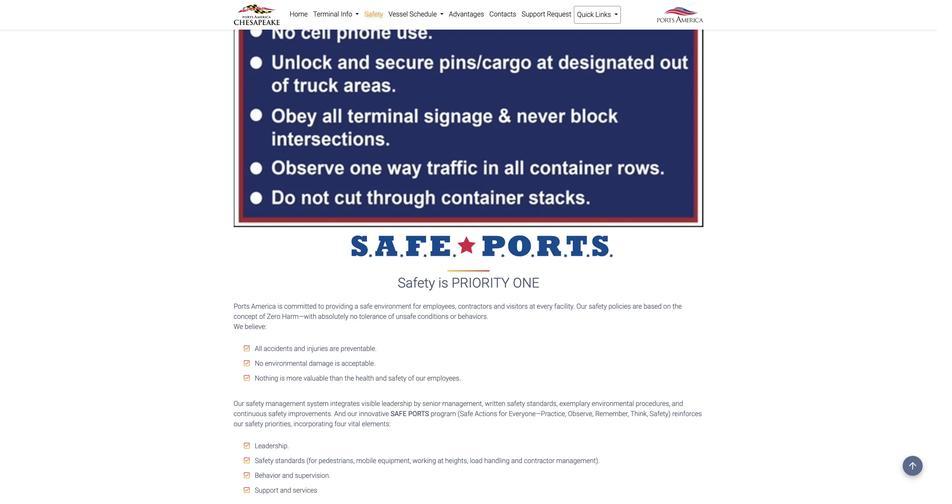 Task type: locate. For each thing, give the bounding box(es) containing it.
for
[[413, 303, 422, 311], [499, 410, 507, 418]]

0 vertical spatial are
[[633, 303, 642, 311]]

0 vertical spatial support
[[522, 10, 546, 18]]

2 check square image from the top
[[244, 375, 250, 382]]

safety)
[[650, 410, 671, 418]]

safety
[[589, 303, 607, 311], [389, 375, 407, 383], [246, 400, 264, 408], [507, 400, 525, 408], [269, 410, 287, 418], [245, 420, 263, 428]]

services
[[293, 487, 317, 495]]

check square image for nothing is more valuable than the health and safety of our employees.
[[244, 375, 250, 382]]

standards
[[275, 457, 305, 465]]

environmental up 'remember,'
[[592, 400, 634, 408]]

mobile
[[356, 457, 377, 465]]

0 horizontal spatial environmental
[[265, 360, 307, 368]]

schedule
[[410, 10, 437, 18]]

our
[[416, 375, 426, 383], [348, 410, 358, 418], [234, 420, 244, 428]]

check square image left no
[[244, 360, 250, 367]]

safety up employees,
[[398, 275, 435, 291]]

0 horizontal spatial are
[[330, 345, 339, 353]]

2 vertical spatial check square image
[[244, 487, 250, 494]]

four
[[335, 420, 347, 428]]

contractor
[[524, 457, 555, 465]]

0 horizontal spatial support
[[255, 487, 279, 495]]

home
[[290, 10, 308, 18]]

2 horizontal spatial our
[[416, 375, 426, 383]]

1 horizontal spatial safety
[[365, 10, 383, 18]]

preventable.
[[341, 345, 377, 353]]

1 horizontal spatial support
[[522, 10, 546, 18]]

innovative
[[359, 410, 389, 418]]

environmental up the 'more' at the bottom
[[265, 360, 307, 368]]

the right than
[[345, 375, 354, 383]]

support down behavior
[[255, 487, 279, 495]]

1 vertical spatial environmental
[[592, 400, 634, 408]]

3 check square image from the top
[[244, 458, 250, 464]]

request
[[547, 10, 572, 18]]

check square image left support and services
[[244, 487, 250, 494]]

1 vertical spatial are
[[330, 345, 339, 353]]

our up vital
[[348, 410, 358, 418]]

are left based
[[633, 303, 642, 311]]

safety link
[[362, 6, 386, 23]]

concept
[[234, 313, 258, 321]]

safety right written
[[507, 400, 525, 408]]

leadership.
[[253, 442, 289, 450]]

check square image for all accidents and injuries are preventable.
[[244, 345, 250, 352]]

0 horizontal spatial at
[[438, 457, 444, 465]]

3 check square image from the top
[[244, 487, 250, 494]]

working
[[413, 457, 436, 465]]

safety
[[365, 10, 383, 18], [398, 275, 435, 291], [255, 457, 274, 465]]

1 vertical spatial at
[[438, 457, 444, 465]]

the
[[673, 303, 682, 311], [345, 375, 354, 383]]

are right injuries
[[330, 345, 339, 353]]

the right on
[[673, 303, 682, 311]]

support left "request"
[[522, 10, 546, 18]]

behavior and supervision.
[[253, 472, 331, 480]]

of down environment
[[388, 313, 394, 321]]

1 horizontal spatial our
[[577, 303, 587, 311]]

1 vertical spatial check square image
[[244, 443, 250, 450]]

terminal info link
[[311, 6, 362, 23]]

conditions
[[418, 313, 449, 321]]

0 vertical spatial the
[[673, 303, 682, 311]]

employees,
[[423, 303, 457, 311]]

for down written
[[499, 410, 507, 418]]

support for support request
[[522, 10, 546, 18]]

1 check square image from the top
[[244, 360, 250, 367]]

or
[[451, 313, 457, 321]]

safety down continuous
[[245, 420, 263, 428]]

our down continuous
[[234, 420, 244, 428]]

at
[[530, 303, 536, 311], [438, 457, 444, 465]]

2 horizontal spatial safety
[[398, 275, 435, 291]]

support and services
[[253, 487, 317, 495]]

quick links link
[[574, 6, 621, 24]]

visible
[[362, 400, 380, 408]]

1 vertical spatial the
[[345, 375, 354, 383]]

vital
[[348, 420, 360, 428]]

at left every
[[530, 303, 536, 311]]

0 horizontal spatial our
[[234, 400, 244, 408]]

4 check square image from the top
[[244, 472, 250, 479]]

go to top image
[[903, 457, 923, 476]]

otr driver terminal rules image
[[234, 0, 704, 228]]

0 horizontal spatial our
[[234, 420, 244, 428]]

advantages
[[449, 10, 484, 18]]

harm—with
[[282, 313, 317, 321]]

safety for safety standards (for pedestrians, mobile equipment, working at heights, load handling and contractor management).
[[255, 457, 274, 465]]

1 horizontal spatial our
[[348, 410, 358, 418]]

0 horizontal spatial of
[[259, 313, 265, 321]]

our safety management system integrates visible leadership by senior management, written safety standards,         exemplary environmental procedures, and continuous safety improvements. and our innovative
[[234, 400, 684, 418]]

are
[[633, 303, 642, 311], [330, 345, 339, 353]]

2 vertical spatial our
[[234, 420, 244, 428]]

support request link
[[519, 6, 574, 23]]

all accidents and injuries are preventable.
[[253, 345, 377, 353]]

safety left vessel
[[365, 10, 383, 18]]

0 vertical spatial safety
[[365, 10, 383, 18]]

1 vertical spatial safety
[[398, 275, 435, 291]]

nothing is more valuable than the health and safety of our employees.
[[253, 375, 461, 383]]

of up by
[[408, 375, 414, 383]]

0 vertical spatial at
[[530, 303, 536, 311]]

1 check square image from the top
[[244, 345, 250, 352]]

check square image left leadership.
[[244, 443, 250, 450]]

0 horizontal spatial the
[[345, 375, 354, 383]]

1 horizontal spatial environmental
[[592, 400, 634, 408]]

one
[[513, 275, 540, 291]]

1 horizontal spatial the
[[673, 303, 682, 311]]

is inside ports america is committed to providing a safe environment for employees, contractors and visitors at every facility. our safety policies are based on the concept         of zero harm—with absolutely no tolerance of unsafe conditions or behaviors. we believe:
[[278, 303, 283, 311]]

no
[[350, 313, 358, 321]]

2 vertical spatial safety
[[255, 457, 274, 465]]

1 vertical spatial for
[[499, 410, 507, 418]]

to
[[318, 303, 324, 311]]

0 horizontal spatial for
[[413, 303, 422, 311]]

safe ports
[[391, 410, 429, 418]]

1 horizontal spatial for
[[499, 410, 507, 418]]

is up zero
[[278, 303, 283, 311]]

written
[[485, 400, 506, 408]]

improvements.
[[288, 410, 333, 418]]

0 vertical spatial our
[[577, 303, 587, 311]]

support for support and services
[[255, 487, 279, 495]]

1 vertical spatial our
[[348, 410, 358, 418]]

damage
[[309, 360, 333, 368]]

employees.
[[427, 375, 461, 383]]

our inside our safety management system integrates visible leadership by senior management, written safety standards,         exemplary environmental procedures, and continuous safety improvements. and our innovative
[[348, 410, 358, 418]]

our left the employees.
[[416, 375, 426, 383]]

and
[[494, 303, 505, 311], [294, 345, 305, 353], [376, 375, 387, 383], [672, 400, 684, 408], [512, 457, 523, 465], [282, 472, 293, 480], [280, 487, 291, 495]]

system
[[307, 400, 329, 408]]

2 horizontal spatial of
[[408, 375, 414, 383]]

safety up behavior
[[255, 457, 274, 465]]

standards,
[[527, 400, 558, 408]]

0 vertical spatial for
[[413, 303, 422, 311]]

providing
[[326, 303, 353, 311]]

america
[[251, 303, 276, 311]]

for up unsafe
[[413, 303, 422, 311]]

and inside ports america is committed to providing a safe environment for employees, contractors and visitors at every facility. our safety policies are based on the concept         of zero harm—with absolutely no tolerance of unsafe conditions or behaviors. we believe:
[[494, 303, 505, 311]]

safety left 'policies'
[[589, 303, 607, 311]]

check square image
[[244, 360, 250, 367], [244, 443, 250, 450], [244, 487, 250, 494]]

1 horizontal spatial at
[[530, 303, 536, 311]]

support
[[522, 10, 546, 18], [255, 487, 279, 495]]

zero
[[267, 313, 281, 321]]

unsafe
[[396, 313, 416, 321]]

0 vertical spatial check square image
[[244, 360, 250, 367]]

our right facility.
[[577, 303, 587, 311]]

1 vertical spatial our
[[234, 400, 244, 408]]

handling
[[485, 457, 510, 465]]

elements:
[[362, 420, 391, 428]]

0 horizontal spatial safety
[[255, 457, 274, 465]]

by
[[414, 400, 421, 408]]

safety inside program (safe actions for everyone—practice, observe,         remember, think, safety) reinforces our safety priorities, incorporating four vital elements:
[[245, 420, 263, 428]]

vessel schedule
[[389, 10, 439, 18]]

health
[[356, 375, 374, 383]]

vessel
[[389, 10, 408, 18]]

at left heights,
[[438, 457, 444, 465]]

0 vertical spatial our
[[416, 375, 426, 383]]

for inside program (safe actions for everyone—practice, observe,         remember, think, safety) reinforces our safety priorities, incorporating four vital elements:
[[499, 410, 507, 418]]

2 check square image from the top
[[244, 443, 250, 450]]

and left visitors
[[494, 303, 505, 311]]

our up continuous
[[234, 400, 244, 408]]

facility.
[[555, 303, 575, 311]]

safety up leadership
[[389, 375, 407, 383]]

safety for safety
[[365, 10, 383, 18]]

1 vertical spatial support
[[255, 487, 279, 495]]

of down america
[[259, 313, 265, 321]]

our for employees.
[[416, 375, 426, 383]]

our inside program (safe actions for everyone—practice, observe,         remember, think, safety) reinforces our safety priorities, incorporating four vital elements:
[[234, 420, 244, 428]]

our inside our safety management system integrates visible leadership by senior management, written safety standards,         exemplary environmental procedures, and continuous safety improvements. and our innovative
[[234, 400, 244, 408]]

1 horizontal spatial are
[[633, 303, 642, 311]]

support request
[[522, 10, 572, 18]]

check square image
[[244, 345, 250, 352], [244, 375, 250, 382], [244, 458, 250, 464], [244, 472, 250, 479]]

and up reinforces
[[672, 400, 684, 408]]

safety for safety is priority one
[[398, 275, 435, 291]]



Task type: vqa. For each thing, say whether or not it's contained in the screenshot.
Darren Thompson Director of Operations
no



Task type: describe. For each thing, give the bounding box(es) containing it.
and right handling
[[512, 457, 523, 465]]

all
[[255, 345, 262, 353]]

and down standards
[[282, 472, 293, 480]]

absolutely
[[318, 313, 349, 321]]

at inside ports america is committed to providing a safe environment for employees, contractors and visitors at every facility. our safety policies are based on the concept         of zero harm—with absolutely no tolerance of unsafe conditions or behaviors. we believe:
[[530, 303, 536, 311]]

safety up priorities,
[[269, 410, 287, 418]]

quick
[[578, 11, 594, 19]]

no environmental damage is acceptable.
[[253, 360, 376, 368]]

(for
[[307, 457, 317, 465]]

pedestrians,
[[319, 457, 355, 465]]

tolerance
[[359, 313, 387, 321]]

actions
[[475, 410, 497, 418]]

for inside ports america is committed to providing a safe environment for employees, contractors and visitors at every facility. our safety policies are based on the concept         of zero harm—with absolutely no tolerance of unsafe conditions or behaviors. we believe:
[[413, 303, 422, 311]]

committed
[[284, 303, 317, 311]]

check square image for behavior and supervision.
[[244, 472, 250, 479]]

safety is priority one
[[398, 275, 540, 291]]

environmental inside our safety management system integrates visible leadership by senior management, written safety standards,         exemplary environmental procedures, and continuous safety improvements. and our innovative
[[592, 400, 634, 408]]

accidents
[[264, 345, 293, 353]]

contractors
[[458, 303, 492, 311]]

every
[[537, 303, 553, 311]]

everyone—practice,
[[509, 410, 567, 418]]

equipment,
[[378, 457, 411, 465]]

no
[[255, 360, 264, 368]]

quick links
[[578, 11, 613, 19]]

check square image for safety standards (for pedestrians, mobile equipment, working at heights, load handling and contractor management).
[[244, 458, 250, 464]]

our inside ports america is committed to providing a safe environment for employees, contractors and visitors at every facility. our safety policies are based on the concept         of zero harm—with absolutely no tolerance of unsafe conditions or behaviors. we believe:
[[577, 303, 587, 311]]

links
[[596, 11, 611, 19]]

supervision.
[[295, 472, 331, 480]]

check square image for no environmental damage is acceptable.
[[244, 360, 250, 367]]

based
[[644, 303, 662, 311]]

a
[[355, 303, 358, 311]]

check square image for leadership.
[[244, 443, 250, 450]]

heights,
[[445, 457, 469, 465]]

incorporating
[[294, 420, 333, 428]]

observe,
[[568, 410, 594, 418]]

our for safety
[[234, 420, 244, 428]]

home link
[[287, 6, 311, 23]]

load
[[470, 457, 483, 465]]

safety standards (for pedestrians, mobile equipment, working at heights, load handling and contractor management).
[[253, 457, 600, 465]]

is up employees,
[[439, 275, 449, 291]]

ports
[[234, 303, 250, 311]]

visitors
[[507, 303, 528, 311]]

behavior
[[255, 472, 281, 480]]

advantages link
[[447, 6, 487, 23]]

remember,
[[596, 410, 629, 418]]

management,
[[443, 400, 484, 408]]

leadership
[[382, 400, 412, 408]]

on
[[664, 303, 671, 311]]

safety inside ports america is committed to providing a safe environment for employees, contractors and visitors at every facility. our safety policies are based on the concept         of zero harm—with absolutely no tolerance of unsafe conditions or behaviors. we believe:
[[589, 303, 607, 311]]

and left injuries
[[294, 345, 305, 353]]

1 horizontal spatial of
[[388, 313, 394, 321]]

management).
[[557, 457, 600, 465]]

integrates
[[330, 400, 360, 408]]

is up than
[[335, 360, 340, 368]]

continuous
[[234, 410, 267, 418]]

safe
[[391, 410, 407, 418]]

program
[[431, 410, 456, 418]]

injuries
[[307, 345, 328, 353]]

program (safe actions for everyone—practice, observe,         remember, think, safety) reinforces our safety priorities, incorporating four vital elements:
[[234, 410, 702, 428]]

we
[[234, 323, 243, 331]]

safety up continuous
[[246, 400, 264, 408]]

procedures,
[[636, 400, 671, 408]]

nothing
[[255, 375, 278, 383]]

are inside ports america is committed to providing a safe environment for employees, contractors and visitors at every facility. our safety policies are based on the concept         of zero harm—with absolutely no tolerance of unsafe conditions or behaviors. we believe:
[[633, 303, 642, 311]]

ports
[[408, 410, 429, 418]]

senior
[[423, 400, 441, 408]]

terminal info
[[313, 10, 354, 18]]

behaviors.
[[458, 313, 489, 321]]

the inside ports america is committed to providing a safe environment for employees, contractors and visitors at every facility. our safety policies are based on the concept         of zero harm—with absolutely no tolerance of unsafe conditions or behaviors. we believe:
[[673, 303, 682, 311]]

is left the 'more' at the bottom
[[280, 375, 285, 383]]

and down behavior and supervision. at the left bottom
[[280, 487, 291, 495]]

than
[[330, 375, 343, 383]]

vessel schedule link
[[386, 6, 447, 23]]

exemplary
[[560, 400, 591, 408]]

policies
[[609, 303, 631, 311]]

reinforces
[[673, 410, 702, 418]]

contacts link
[[487, 6, 519, 23]]

safe
[[360, 303, 373, 311]]

check square image for support and services
[[244, 487, 250, 494]]

terminal
[[313, 10, 339, 18]]

info
[[341, 10, 352, 18]]

and inside our safety management system integrates visible leadership by senior management, written safety standards,         exemplary environmental procedures, and continuous safety improvements. and our innovative
[[672, 400, 684, 408]]

think,
[[631, 410, 649, 418]]

acceptable.
[[342, 360, 376, 368]]

and
[[334, 410, 346, 418]]

management
[[266, 400, 305, 408]]

contacts
[[490, 10, 517, 18]]

(safe
[[458, 410, 473, 418]]

ports america is committed to providing a safe environment for employees, contractors and visitors at every facility. our safety policies are based on the concept         of zero harm—with absolutely no tolerance of unsafe conditions or behaviors. we believe:
[[234, 303, 682, 331]]

0 vertical spatial environmental
[[265, 360, 307, 368]]

and right health
[[376, 375, 387, 383]]

environment
[[375, 303, 412, 311]]



